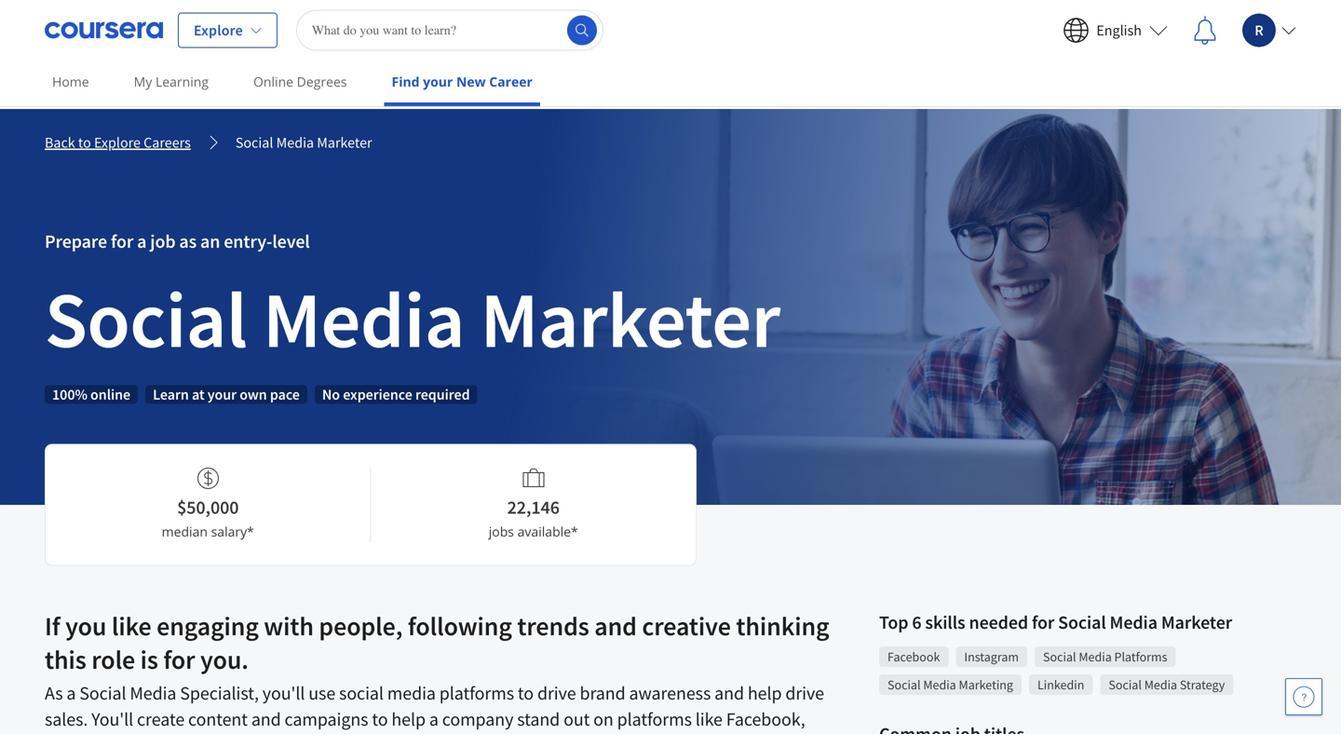 Task type: vqa. For each thing, say whether or not it's contained in the screenshot.
Explore popup button
yes



Task type: locate. For each thing, give the bounding box(es) containing it.
campaigns
[[285, 708, 369, 731]]

new
[[457, 73, 486, 90]]

social
[[339, 682, 384, 705], [673, 734, 717, 734]]

pace
[[270, 385, 300, 404]]

1 horizontal spatial for
[[163, 643, 195, 676]]

to
[[78, 133, 91, 152], [518, 682, 534, 705], [372, 708, 388, 731], [591, 734, 607, 734]]

explore left "careers"
[[94, 133, 141, 152]]

media up you'll on the left
[[387, 682, 436, 705]]

use up campaigns
[[309, 682, 336, 705]]

100% online
[[52, 385, 131, 404]]

1 vertical spatial social
[[673, 734, 717, 734]]

1 vertical spatial social media marketer
[[45, 270, 781, 369]]

0 horizontal spatial *
[[247, 523, 254, 540]]

instagram,
[[45, 734, 127, 734]]

* for $50,000
[[247, 523, 254, 540]]

entry-
[[224, 230, 272, 253]]

1 horizontal spatial drive
[[786, 682, 825, 705]]

social inside if you like engaging with people, following trends and creative thinking this role is for you. as a social media specialist, you'll use social media platforms to drive brand awareness and help drive sales. you'll create content and campaigns to help a company stand out on platforms like facebook, instagram, twitter, tiktok, and many others. you'll also use digital tools to analyze social media trend
[[79, 682, 126, 705]]

your right "find" at the left
[[423, 73, 453, 90]]

marketer
[[317, 133, 372, 152], [481, 270, 781, 369], [1162, 611, 1233, 634]]

and left many
[[248, 734, 278, 734]]

1 horizontal spatial use
[[467, 734, 494, 734]]

sales.
[[45, 708, 88, 731]]

career
[[489, 73, 533, 90]]

1 horizontal spatial your
[[423, 73, 453, 90]]

social down platforms
[[1109, 677, 1142, 693]]

media down facebook
[[924, 677, 957, 693]]

find your new career link
[[384, 61, 540, 106]]

* right jobs
[[571, 523, 578, 540]]

0 horizontal spatial platforms
[[440, 682, 514, 705]]

1 horizontal spatial marketer
[[481, 270, 781, 369]]

drive up facebook,
[[786, 682, 825, 705]]

explore
[[194, 21, 243, 40], [94, 133, 141, 152]]

0 horizontal spatial drive
[[538, 682, 576, 705]]

explore button
[[178, 13, 278, 48]]

0 horizontal spatial help
[[392, 708, 426, 731]]

help up facebook,
[[748, 682, 782, 705]]

media
[[276, 133, 314, 152], [263, 270, 465, 369], [1110, 611, 1158, 634], [1079, 649, 1112, 665], [924, 677, 957, 693], [1145, 677, 1178, 693], [130, 682, 177, 705]]

social media marketer up no experience required
[[45, 270, 781, 369]]

and down you'll
[[251, 708, 281, 731]]

2 horizontal spatial for
[[1032, 611, 1055, 634]]

2 vertical spatial a
[[429, 708, 439, 731]]

my learning
[[134, 73, 209, 90]]

0 horizontal spatial explore
[[94, 133, 141, 152]]

media up create
[[130, 682, 177, 705]]

1 vertical spatial like
[[696, 708, 723, 731]]

others.
[[329, 734, 382, 734]]

0 vertical spatial social
[[339, 682, 384, 705]]

2 drive from the left
[[786, 682, 825, 705]]

1 horizontal spatial a
[[137, 230, 147, 253]]

social media marketing
[[888, 677, 1014, 693]]

1 horizontal spatial explore
[[194, 21, 243, 40]]

2 vertical spatial for
[[163, 643, 195, 676]]

social media platforms
[[1044, 649, 1168, 665]]

social
[[236, 133, 273, 152], [45, 270, 248, 369], [1059, 611, 1107, 634], [1044, 649, 1077, 665], [888, 677, 921, 693], [1109, 677, 1142, 693], [79, 682, 126, 705]]

0 vertical spatial explore
[[194, 21, 243, 40]]

company
[[442, 708, 514, 731]]

1 vertical spatial platforms
[[617, 708, 692, 731]]

your right at
[[208, 385, 237, 404]]

a left the 'job' on the left top
[[137, 230, 147, 253]]

0 vertical spatial platforms
[[440, 682, 514, 705]]

online degrees
[[253, 73, 347, 90]]

if you like engaging with people, following trends and creative thinking this role is for you. as a social media specialist, you'll use social media platforms to drive brand awareness and help drive sales. you'll create content and campaigns to help a company stand out on platforms like facebook, instagram, twitter, tiktok, and many others. you'll also use digital tools to analyze social media trend
[[45, 610, 830, 734]]

100%
[[52, 385, 87, 404]]

1 horizontal spatial social
[[673, 734, 717, 734]]

social up you'll
[[79, 682, 126, 705]]

0 horizontal spatial like
[[112, 610, 152, 643]]

platforms up company
[[440, 682, 514, 705]]

a up also
[[429, 708, 439, 731]]

None search field
[[296, 10, 604, 51]]

english button
[[1052, 6, 1180, 55]]

1 vertical spatial help
[[392, 708, 426, 731]]

2 vertical spatial marketer
[[1162, 611, 1233, 634]]

tools
[[549, 734, 588, 734]]

0 vertical spatial for
[[111, 230, 134, 253]]

home link
[[45, 61, 97, 103]]

1 horizontal spatial *
[[571, 523, 578, 540]]

a right as
[[67, 682, 76, 705]]

like up is
[[112, 610, 152, 643]]

platforms up analyze
[[617, 708, 692, 731]]

digital
[[497, 734, 546, 734]]

0 vertical spatial media
[[387, 682, 436, 705]]

for left the 'job' on the left top
[[111, 230, 134, 253]]

* inside 22,146 jobs available *
[[571, 523, 578, 540]]

2 * from the left
[[571, 523, 578, 540]]

0 horizontal spatial use
[[309, 682, 336, 705]]

0 vertical spatial a
[[137, 230, 147, 253]]

2 horizontal spatial marketer
[[1162, 611, 1233, 634]]

linkedin
[[1038, 677, 1085, 693]]

level
[[272, 230, 310, 253]]

0 vertical spatial help
[[748, 682, 782, 705]]

0 horizontal spatial for
[[111, 230, 134, 253]]

to up others.
[[372, 708, 388, 731]]

media
[[387, 682, 436, 705], [721, 734, 770, 734]]

platforms
[[440, 682, 514, 705], [617, 708, 692, 731]]

1 vertical spatial explore
[[94, 133, 141, 152]]

2 horizontal spatial a
[[429, 708, 439, 731]]

social media strategy
[[1109, 677, 1226, 693]]

a
[[137, 230, 147, 253], [67, 682, 76, 705], [429, 708, 439, 731]]

tiktok,
[[192, 734, 245, 734]]

1 vertical spatial media
[[721, 734, 770, 734]]

following
[[408, 610, 512, 643]]

0 horizontal spatial marketer
[[317, 133, 372, 152]]

to right back
[[78, 133, 91, 152]]

social up linkedin
[[1044, 649, 1077, 665]]

1 * from the left
[[247, 523, 254, 540]]

1 vertical spatial a
[[67, 682, 76, 705]]

6
[[913, 611, 922, 634]]

1 vertical spatial marketer
[[481, 270, 781, 369]]

with
[[264, 610, 314, 643]]

you
[[65, 610, 107, 643]]

1 horizontal spatial platforms
[[617, 708, 692, 731]]

* right median
[[247, 523, 254, 540]]

* inside $50,000 median salary *
[[247, 523, 254, 540]]

create
[[137, 708, 185, 731]]

no experience required
[[322, 385, 470, 404]]

*
[[247, 523, 254, 540], [571, 523, 578, 540]]

social media marketer down online degrees
[[236, 133, 372, 152]]

for
[[111, 230, 134, 253], [1032, 611, 1055, 634], [163, 643, 195, 676]]

for right is
[[163, 643, 195, 676]]

use
[[309, 682, 336, 705], [467, 734, 494, 734]]

specialist,
[[180, 682, 259, 705]]

social up others.
[[339, 682, 384, 705]]

your
[[423, 73, 453, 90], [208, 385, 237, 404]]

strategy
[[1181, 677, 1226, 693]]

top
[[880, 611, 909, 634]]

like
[[112, 610, 152, 643], [696, 708, 723, 731]]

for right needed
[[1032, 611, 1055, 634]]

learn
[[153, 385, 189, 404]]

platforms
[[1115, 649, 1168, 665]]

explore up learning
[[194, 21, 243, 40]]

media down facebook,
[[721, 734, 770, 734]]

you.
[[200, 643, 249, 676]]

social down online
[[236, 133, 273, 152]]

1 horizontal spatial help
[[748, 682, 782, 705]]

use down company
[[467, 734, 494, 734]]

drive
[[538, 682, 576, 705], [786, 682, 825, 705]]

media up platforms
[[1110, 611, 1158, 634]]

media down platforms
[[1145, 677, 1178, 693]]

explore inside back to explore careers link
[[94, 133, 141, 152]]

back to explore careers link
[[45, 131, 191, 154]]

1 vertical spatial your
[[208, 385, 237, 404]]

drive up stand
[[538, 682, 576, 705]]

help up you'll on the left
[[392, 708, 426, 731]]

stand
[[517, 708, 560, 731]]

social down facebook
[[888, 677, 921, 693]]

awareness
[[630, 682, 711, 705]]

careers
[[144, 133, 191, 152]]

What do you want to learn? text field
[[296, 10, 604, 51]]

social down awareness
[[673, 734, 717, 734]]

like down awareness
[[696, 708, 723, 731]]

my learning link
[[126, 61, 216, 103]]

english
[[1097, 21, 1142, 40]]

online
[[90, 385, 131, 404]]

0 horizontal spatial media
[[387, 682, 436, 705]]

media down online degrees
[[276, 133, 314, 152]]



Task type: describe. For each thing, give the bounding box(es) containing it.
0 horizontal spatial a
[[67, 682, 76, 705]]

coursera image
[[45, 15, 163, 45]]

as
[[179, 230, 197, 253]]

for inside if you like engaging with people, following trends and creative thinking this role is for you. as a social media specialist, you'll use social media platforms to drive brand awareness and help drive sales. you'll create content and campaigns to help a company stand out on platforms like facebook, instagram, twitter, tiktok, and many others. you'll also use digital tools to analyze social media trend
[[163, 643, 195, 676]]

prepare for a job as an entry-level
[[45, 230, 310, 253]]

also
[[431, 734, 463, 734]]

1 vertical spatial for
[[1032, 611, 1055, 634]]

thinking
[[737, 610, 830, 643]]

you'll
[[386, 734, 428, 734]]

1 horizontal spatial like
[[696, 708, 723, 731]]

you'll
[[263, 682, 305, 705]]

1 vertical spatial use
[[467, 734, 494, 734]]

no
[[322, 385, 340, 404]]

many
[[282, 734, 325, 734]]

learning
[[156, 73, 209, 90]]

degrees
[[297, 73, 347, 90]]

facebook,
[[727, 708, 806, 731]]

job
[[150, 230, 176, 253]]

media inside if you like engaging with people, following trends and creative thinking this role is for you. as a social media specialist, you'll use social media platforms to drive brand awareness and help drive sales. you'll create content and campaigns to help a company stand out on platforms like facebook, instagram, twitter, tiktok, and many others. you'll also use digital tools to analyze social media trend
[[130, 682, 177, 705]]

0 vertical spatial your
[[423, 73, 453, 90]]

home
[[52, 73, 89, 90]]

prepare
[[45, 230, 107, 253]]

analyze
[[611, 734, 669, 734]]

on
[[594, 708, 614, 731]]

0 vertical spatial social media marketer
[[236, 133, 372, 152]]

skills
[[926, 611, 966, 634]]

media up linkedin
[[1079, 649, 1112, 665]]

explore inside explore popup button
[[194, 21, 243, 40]]

social up learn
[[45, 270, 248, 369]]

facebook
[[888, 649, 941, 665]]

needed
[[970, 611, 1029, 634]]

creative
[[642, 610, 731, 643]]

and right the trends
[[595, 610, 637, 643]]

this
[[45, 643, 86, 676]]

jobs
[[489, 523, 514, 540]]

$50,000 median salary *
[[162, 496, 254, 540]]

0 horizontal spatial your
[[208, 385, 237, 404]]

median
[[162, 523, 208, 540]]

* for 22,146
[[571, 523, 578, 540]]

0 vertical spatial use
[[309, 682, 336, 705]]

22,146 jobs available *
[[489, 496, 578, 540]]

to up stand
[[518, 682, 534, 705]]

to down 'on' at the bottom of the page
[[591, 734, 607, 734]]

available
[[518, 523, 571, 540]]

online
[[253, 73, 294, 90]]

1 drive from the left
[[538, 682, 576, 705]]

0 horizontal spatial social
[[339, 682, 384, 705]]

r
[[1255, 21, 1264, 40]]

back
[[45, 133, 75, 152]]

at
[[192, 385, 205, 404]]

top 6 skills needed for social media marketer
[[880, 611, 1233, 634]]

brand
[[580, 682, 626, 705]]

0 vertical spatial marketer
[[317, 133, 372, 152]]

r button
[[1232, 2, 1297, 58]]

help center image
[[1293, 686, 1316, 708]]

twitter,
[[130, 734, 188, 734]]

learn at your own pace
[[153, 385, 300, 404]]

if
[[45, 610, 60, 643]]

as
[[45, 682, 63, 705]]

social up "social media platforms"
[[1059, 611, 1107, 634]]

engaging
[[157, 610, 259, 643]]

find
[[392, 73, 420, 90]]

required
[[416, 385, 470, 404]]

0 vertical spatial like
[[112, 610, 152, 643]]

find your new career
[[392, 73, 533, 90]]

is
[[140, 643, 158, 676]]

out
[[564, 708, 590, 731]]

and up facebook,
[[715, 682, 745, 705]]

you'll
[[91, 708, 133, 731]]

to inside back to explore careers link
[[78, 133, 91, 152]]

own
[[240, 385, 267, 404]]

my
[[134, 73, 152, 90]]

online degrees link
[[246, 61, 355, 103]]

an
[[200, 230, 220, 253]]

experience
[[343, 385, 413, 404]]

1 horizontal spatial media
[[721, 734, 770, 734]]

people,
[[319, 610, 403, 643]]

content
[[188, 708, 248, 731]]

marketing
[[959, 677, 1014, 693]]

instagram
[[965, 649, 1020, 665]]

22,146
[[508, 496, 560, 519]]

trends
[[517, 610, 590, 643]]

$50,000
[[177, 496, 239, 519]]

salary
[[211, 523, 247, 540]]

role
[[92, 643, 135, 676]]

back to explore careers
[[45, 133, 191, 152]]

media up experience
[[263, 270, 465, 369]]



